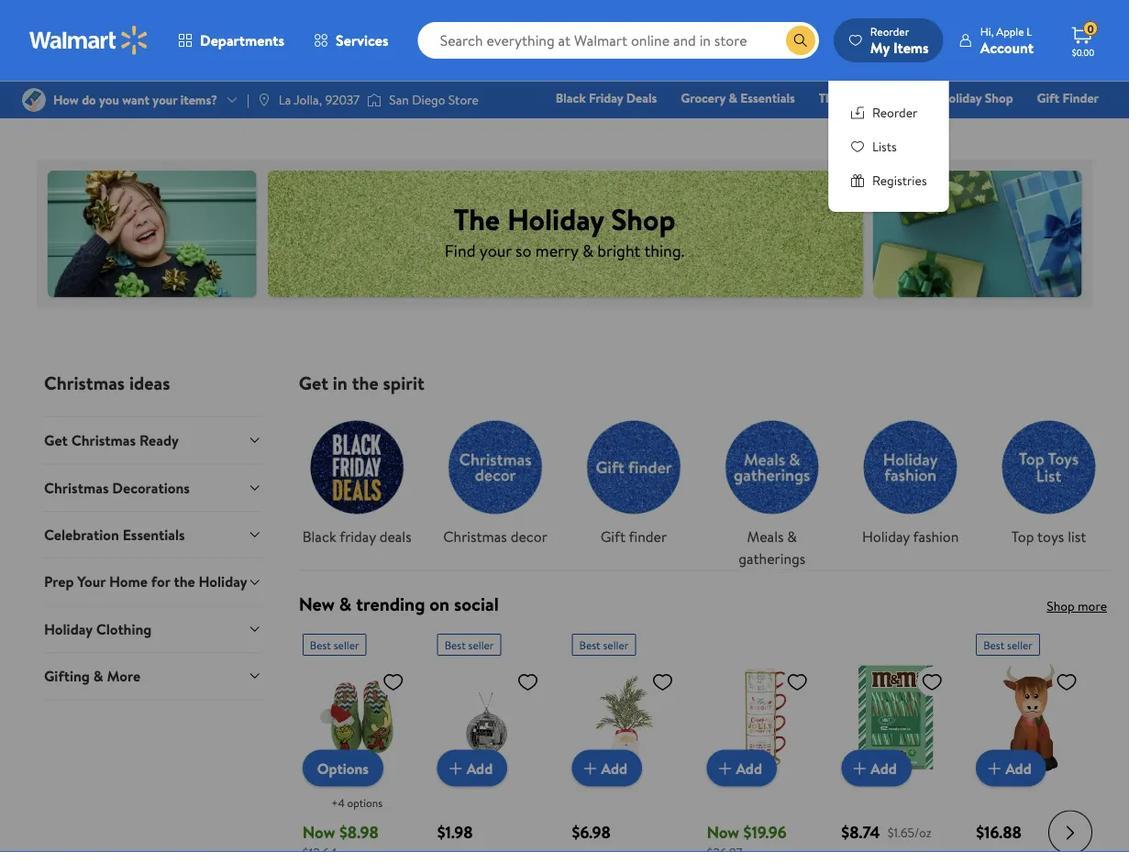Task type: describe. For each thing, give the bounding box(es) containing it.
walmart+
[[1044, 115, 1099, 133]]

services
[[336, 30, 389, 50]]

black friday deals
[[303, 527, 412, 547]]

meals
[[747, 527, 784, 547]]

thing.
[[644, 239, 685, 262]]

hi, apple l account
[[981, 23, 1034, 57]]

top
[[1012, 527, 1034, 547]]

product group containing $6.98
[[572, 627, 681, 852]]

options
[[347, 796, 383, 811]]

electronics
[[604, 115, 666, 133]]

best seller for $6.98
[[579, 637, 629, 653]]

the holiday shop
[[916, 89, 1013, 107]]

fashion
[[913, 527, 959, 547]]

thanksgiving link
[[811, 88, 901, 108]]

holiday fashion link
[[853, 409, 969, 548]]

best for $6.98
[[579, 637, 601, 653]]

more
[[1078, 597, 1107, 615]]

add button for airblown inflatables 3.5 foot christmas highlander cow image
[[976, 750, 1047, 787]]

friday
[[589, 89, 623, 107]]

holiday time silver mirror disco ball christmas ornament, 3.94", 2.7 oz image
[[437, 663, 546, 772]]

toy
[[690, 115, 709, 133]]

product group containing now $19.96
[[707, 627, 816, 852]]

christmas for christmas ideas
[[44, 370, 125, 396]]

next slide for product carousel list image
[[1049, 811, 1093, 852]]

top toys list link
[[991, 409, 1107, 548]]

deals
[[627, 89, 657, 107]]

product group containing now $8.98
[[303, 627, 412, 852]]

on
[[430, 591, 450, 617]]

& for grocery & essentials
[[729, 89, 738, 107]]

the holiday shop find your so merry & bright thing.
[[445, 198, 685, 262]]

add to favorites list, holiday time silver mirror disco ball christmas ornament, 3.94", 2.7 oz image
[[517, 671, 539, 694]]

& for meals & gatherings
[[788, 527, 797, 547]]

a little girl is pictured smiling with her hand on her face and she's wearing a black sweater with green and gold gift bows all over. green, blue and gold gift boxes are shown. the holiday shop. find your so merry and bright thing image
[[37, 155, 1093, 313]]

one debit link
[[950, 114, 1029, 133]]

shop more link
[[1047, 597, 1107, 615]]

add button for faux snow-flocked mini pine tree in santa ceramic pot christmas decoration, multi-color, 10.5 in, by holiday time image
[[572, 750, 642, 787]]

friday
[[340, 527, 376, 547]]

hi,
[[981, 23, 994, 39]]

fashion link
[[813, 114, 872, 133]]

black for black friday deals
[[303, 527, 336, 547]]

now for now $8.98
[[303, 821, 335, 844]]

merry
[[536, 239, 579, 262]]

so
[[516, 239, 532, 262]]

lists link
[[850, 137, 927, 156]]

add button for m&m's mint chocolate candy canes 12ct box, hard christmas candy, gluten-free image
[[842, 750, 912, 787]]

dr. seuss family grinch slippers, sizes toddler-adult image
[[303, 663, 412, 772]]

add for m&m's mint chocolate candy canes 12ct box, hard christmas candy, gluten-free image
[[871, 758, 897, 779]]

add to favorites list, wanda june home santa's fuel 15-ounce stoneware mug 5-piece set with metal rack by miranda lambert image
[[787, 671, 809, 694]]

reorder link
[[850, 103, 927, 122]]

gift finder link
[[576, 409, 692, 548]]

wanda june home santa's fuel 15-ounce stoneware mug 5-piece set with metal rack by miranda lambert image
[[707, 663, 816, 772]]

find
[[445, 239, 476, 262]]

shop more
[[1047, 597, 1107, 615]]

Walmart Site-Wide search field
[[418, 22, 819, 59]]

services button
[[299, 18, 403, 62]]

registry
[[888, 115, 935, 133]]

add to cart image for $8.74
[[849, 758, 871, 780]]

christmas decor
[[443, 527, 548, 547]]

add button for 'wanda june home santa's fuel 15-ounce stoneware mug 5-piece set with metal rack by miranda lambert' image
[[707, 750, 777, 787]]

faux snow-flocked mini pine tree in santa ceramic pot christmas decoration, multi-color, 10.5 in, by holiday time image
[[572, 663, 681, 772]]

get
[[299, 370, 328, 396]]

$16.88
[[976, 821, 1022, 844]]

best seller for $1.98
[[445, 637, 494, 653]]

christmas decor link
[[437, 409, 554, 548]]

gift finder electronics
[[604, 89, 1099, 133]]

toys
[[1038, 527, 1065, 547]]

options
[[317, 759, 369, 779]]

the for the holiday shop
[[916, 89, 937, 107]]

gift for finder
[[1037, 89, 1060, 107]]

add to cart image for now $19.96
[[714, 758, 736, 780]]

holiday fashion
[[862, 527, 959, 547]]

best for +4 options
[[310, 637, 331, 653]]

gift for finder
[[601, 527, 626, 547]]

finder
[[629, 527, 667, 547]]

finder
[[1063, 89, 1099, 107]]

$8.98
[[339, 821, 379, 844]]

get in the spirit
[[299, 370, 425, 396]]

registries
[[873, 171, 927, 189]]

add for 'wanda june home santa's fuel 15-ounce stoneware mug 5-piece set with metal rack by miranda lambert' image
[[736, 758, 762, 779]]

$1.98
[[437, 821, 473, 844]]

my
[[871, 37, 890, 57]]

black friday deals link
[[548, 88, 665, 108]]

meals & gatherings link
[[714, 409, 831, 570]]

reorder for reorder
[[873, 103, 918, 121]]

list
[[1068, 527, 1087, 547]]

list containing black friday deals
[[288, 395, 1118, 570]]

+4
[[331, 796, 345, 811]]

now $8.98
[[303, 821, 379, 844]]

now for now $19.96
[[707, 821, 740, 844]]

m&m's mint chocolate candy canes 12ct box, hard christmas candy, gluten-free image
[[842, 663, 951, 772]]

spirit
[[383, 370, 425, 396]]



Task type: locate. For each thing, give the bounding box(es) containing it.
0 vertical spatial black
[[556, 89, 586, 107]]

the inside the holiday shop find your so merry & bright thing.
[[454, 198, 500, 239]]

black inside black friday deals link
[[303, 527, 336, 547]]

1 seller from the left
[[334, 637, 359, 653]]

4 best from the left
[[984, 637, 1005, 653]]

0 vertical spatial christmas
[[44, 370, 125, 396]]

departments
[[200, 30, 285, 50]]

decor
[[511, 527, 548, 547]]

3 best seller from the left
[[579, 637, 629, 653]]

gift finder link
[[1029, 88, 1107, 108]]

0 horizontal spatial holiday
[[507, 198, 604, 239]]

0 horizontal spatial now
[[303, 821, 335, 844]]

seller up airblown inflatables 3.5 foot christmas highlander cow image
[[1008, 637, 1033, 653]]

1 horizontal spatial add to cart image
[[849, 758, 871, 780]]

holiday for the holiday shop find your so merry & bright thing.
[[507, 198, 604, 239]]

add to cart image up '$16.88'
[[984, 758, 1006, 780]]

airblown inflatables 3.5 foot christmas highlander cow image
[[976, 663, 1085, 772]]

add button up $6.98
[[572, 750, 642, 787]]

1 product group from the left
[[303, 627, 412, 852]]

2 best seller from the left
[[445, 637, 494, 653]]

2 add to cart image from the left
[[579, 758, 601, 780]]

reorder up lists link
[[873, 103, 918, 121]]

0 horizontal spatial add to cart image
[[714, 758, 736, 780]]

add to cart image up $1.98
[[445, 758, 467, 780]]

best up airblown inflatables 3.5 foot christmas highlander cow image
[[984, 637, 1005, 653]]

seller down social
[[468, 637, 494, 653]]

christmas inside christmas decor link
[[443, 527, 507, 547]]

4 seller from the left
[[1008, 637, 1033, 653]]

6 product group from the left
[[976, 627, 1085, 852]]

the
[[352, 370, 379, 396]]

add
[[467, 758, 493, 779], [601, 758, 628, 779], [736, 758, 762, 779], [871, 758, 897, 779], [1006, 758, 1032, 779]]

$0.00
[[1072, 46, 1095, 58]]

toy shop
[[690, 115, 740, 133]]

now
[[303, 821, 335, 844], [707, 821, 740, 844]]

1 horizontal spatial gift
[[1037, 89, 1060, 107]]

best seller up faux snow-flocked mini pine tree in santa ceramic pot christmas decoration, multi-color, 10.5 in, by holiday time image
[[579, 637, 629, 653]]

best
[[310, 637, 331, 653], [445, 637, 466, 653], [579, 637, 601, 653], [984, 637, 1005, 653]]

0 horizontal spatial christmas
[[44, 370, 125, 396]]

christmas for christmas decor
[[443, 527, 507, 547]]

& for new & trending on social
[[339, 591, 352, 617]]

product group containing $16.88
[[976, 627, 1085, 852]]

trending
[[356, 591, 425, 617]]

seller for $1.98
[[468, 637, 494, 653]]

1 vertical spatial gift
[[601, 527, 626, 547]]

best seller up airblown inflatables 3.5 foot christmas highlander cow image
[[984, 637, 1033, 653]]

registries link
[[850, 171, 927, 190]]

add up now $19.96
[[736, 758, 762, 779]]

meals & gatherings
[[739, 527, 806, 569]]

5 add from the left
[[1006, 758, 1032, 779]]

& inside the holiday shop find your so merry & bright thing.
[[583, 239, 594, 262]]

1 add button from the left
[[437, 750, 508, 787]]

0
[[1088, 21, 1094, 36]]

3 add button from the left
[[707, 750, 777, 787]]

add for 'holiday time silver mirror disco ball christmas ornament, 3.94", 2.7 oz' image
[[467, 758, 493, 779]]

3 best from the left
[[579, 637, 601, 653]]

add to favorites list, m&m's mint chocolate candy canes 12ct box, hard christmas candy, gluten-free image
[[921, 671, 943, 694]]

seller for $6.98
[[603, 637, 629, 653]]

best down the on
[[445, 637, 466, 653]]

grocery
[[681, 89, 726, 107]]

0 horizontal spatial black
[[303, 527, 336, 547]]

black friday deals
[[556, 89, 657, 107]]

0 horizontal spatial add to cart image
[[445, 758, 467, 780]]

grocery & essentials link
[[673, 88, 804, 108]]

the holiday shop link
[[908, 88, 1022, 108]]

2 vertical spatial holiday
[[862, 527, 910, 547]]

4 add from the left
[[871, 758, 897, 779]]

christmas
[[44, 370, 125, 396], [443, 527, 507, 547]]

add button up now $19.96
[[707, 750, 777, 787]]

deals
[[380, 527, 412, 547]]

add to cart image
[[445, 758, 467, 780], [579, 758, 601, 780], [984, 758, 1006, 780]]

2 horizontal spatial add to cart image
[[984, 758, 1006, 780]]

top toys list
[[1012, 527, 1087, 547]]

toy shop link
[[682, 114, 748, 133]]

add to cart image up $8.74
[[849, 758, 871, 780]]

ideas
[[129, 370, 170, 396]]

one
[[959, 115, 986, 133]]

add for airblown inflatables 3.5 foot christmas highlander cow image
[[1006, 758, 1032, 779]]

lists
[[873, 137, 897, 155]]

departments button
[[163, 18, 299, 62]]

holiday inside the holiday shop find your so merry & bright thing.
[[507, 198, 604, 239]]

reorder my items
[[871, 23, 929, 57]]

add to favorites list, airblown inflatables 3.5 foot christmas highlander cow image
[[1056, 671, 1078, 694]]

holiday
[[940, 89, 982, 107], [507, 198, 604, 239], [862, 527, 910, 547]]

3 add to cart image from the left
[[984, 758, 1006, 780]]

product group containing $1.98
[[437, 627, 546, 852]]

1 vertical spatial reorder
[[873, 103, 918, 121]]

black
[[556, 89, 586, 107], [303, 527, 336, 547]]

$8.74
[[842, 821, 881, 844]]

2 add from the left
[[601, 758, 628, 779]]

add to cart image
[[714, 758, 736, 780], [849, 758, 871, 780]]

fashion
[[821, 115, 864, 133]]

2 add button from the left
[[572, 750, 642, 787]]

christmas ideas
[[44, 370, 170, 396]]

& right 'grocery'
[[729, 89, 738, 107]]

2 product group from the left
[[437, 627, 546, 852]]

1 horizontal spatial black
[[556, 89, 586, 107]]

holiday for the holiday shop
[[940, 89, 982, 107]]

now left $19.96
[[707, 821, 740, 844]]

add button up $8.74 $1.65/oz
[[842, 750, 912, 787]]

& right merry
[[583, 239, 594, 262]]

search icon image
[[793, 33, 808, 48]]

new & trending on social
[[299, 591, 499, 617]]

best down new
[[310, 637, 331, 653]]

reorder
[[871, 23, 910, 39], [873, 103, 918, 121]]

$6.98
[[572, 821, 611, 844]]

2 now from the left
[[707, 821, 740, 844]]

the up registry
[[916, 89, 937, 107]]

0 vertical spatial holiday
[[940, 89, 982, 107]]

2 horizontal spatial holiday
[[940, 89, 982, 107]]

the
[[916, 89, 937, 107], [454, 198, 500, 239]]

account
[[981, 37, 1034, 57]]

list
[[288, 395, 1118, 570]]

5 add button from the left
[[976, 750, 1047, 787]]

reorder inside reorder my items
[[871, 23, 910, 39]]

gatherings
[[739, 549, 806, 569]]

black friday deals link
[[299, 409, 415, 548]]

add button for 'holiday time silver mirror disco ball christmas ornament, 3.94", 2.7 oz' image
[[437, 750, 508, 787]]

add button up $1.98
[[437, 750, 508, 787]]

home
[[764, 115, 798, 133]]

gift inside gift finder electronics
[[1037, 89, 1060, 107]]

black inside black friday deals link
[[556, 89, 586, 107]]

registry link
[[880, 114, 943, 133]]

bright
[[597, 239, 641, 262]]

add to cart image for $6.98
[[579, 758, 601, 780]]

add to cart image for $1.98
[[445, 758, 467, 780]]

5 product group from the left
[[842, 627, 951, 852]]

2 add to cart image from the left
[[849, 758, 871, 780]]

Search search field
[[418, 22, 819, 59]]

seller
[[334, 637, 359, 653], [468, 637, 494, 653], [603, 637, 629, 653], [1008, 637, 1033, 653]]

christmas left the ideas
[[44, 370, 125, 396]]

add up $6.98
[[601, 758, 628, 779]]

best seller
[[310, 637, 359, 653], [445, 637, 494, 653], [579, 637, 629, 653], [984, 637, 1033, 653]]

add to favorites list, faux snow-flocked mini pine tree in santa ceramic pot christmas decoration, multi-color, 10.5 in, by holiday time image
[[652, 671, 674, 694]]

0 vertical spatial gift
[[1037, 89, 1060, 107]]

1 add to cart image from the left
[[445, 758, 467, 780]]

1 best seller from the left
[[310, 637, 359, 653]]

gift left finder
[[1037, 89, 1060, 107]]

add up $1.98
[[467, 758, 493, 779]]

one debit
[[959, 115, 1021, 133]]

gift finder
[[601, 527, 667, 547]]

shop inside the holiday shop find your so merry & bright thing.
[[611, 198, 676, 239]]

2 seller from the left
[[468, 637, 494, 653]]

1 vertical spatial christmas
[[443, 527, 507, 547]]

& inside meals & gatherings
[[788, 527, 797, 547]]

the for the holiday shop find your so merry & bright thing.
[[454, 198, 500, 239]]

thanksgiving
[[819, 89, 892, 107]]

apple
[[997, 23, 1024, 39]]

l
[[1027, 23, 1032, 39]]

4 product group from the left
[[707, 627, 816, 852]]

1 best from the left
[[310, 637, 331, 653]]

1 horizontal spatial holiday
[[862, 527, 910, 547]]

1 vertical spatial holiday
[[507, 198, 604, 239]]

0 vertical spatial the
[[916, 89, 937, 107]]

seller for +4 options
[[334, 637, 359, 653]]

1 now from the left
[[303, 821, 335, 844]]

debit
[[989, 115, 1021, 133]]

social
[[454, 591, 499, 617]]

3 seller from the left
[[603, 637, 629, 653]]

best up faux snow-flocked mini pine tree in santa ceramic pot christmas decoration, multi-color, 10.5 in, by holiday time image
[[579, 637, 601, 653]]

1 vertical spatial the
[[454, 198, 500, 239]]

seller up faux snow-flocked mini pine tree in santa ceramic pot christmas decoration, multi-color, 10.5 in, by holiday time image
[[603, 637, 629, 653]]

add up '$16.88'
[[1006, 758, 1032, 779]]

seller down new
[[334, 637, 359, 653]]

$8.74 $1.65/oz
[[842, 821, 932, 844]]

& right 'meals' at the bottom
[[788, 527, 797, 547]]

reorder up thanksgiving link
[[871, 23, 910, 39]]

best seller down new
[[310, 637, 359, 653]]

1 horizontal spatial now
[[707, 821, 740, 844]]

items
[[894, 37, 929, 57]]

4 add button from the left
[[842, 750, 912, 787]]

1 add from the left
[[467, 758, 493, 779]]

$19.96
[[744, 821, 787, 844]]

your
[[480, 239, 512, 262]]

best seller for +4 options
[[310, 637, 359, 653]]

add up $8.74 $1.65/oz
[[871, 758, 897, 779]]

& right new
[[339, 591, 352, 617]]

add to cart image up $6.98
[[579, 758, 601, 780]]

best seller down social
[[445, 637, 494, 653]]

0 horizontal spatial the
[[454, 198, 500, 239]]

gift left finder at the right bottom of page
[[601, 527, 626, 547]]

4 best seller from the left
[[984, 637, 1033, 653]]

1 horizontal spatial add to cart image
[[579, 758, 601, 780]]

now down "+4"
[[303, 821, 335, 844]]

add to cart image up now $19.96
[[714, 758, 736, 780]]

add button up '$16.88'
[[976, 750, 1047, 787]]

1 add to cart image from the left
[[714, 758, 736, 780]]

1 vertical spatial black
[[303, 527, 336, 547]]

shop
[[985, 89, 1013, 107], [712, 115, 740, 133], [611, 198, 676, 239], [1047, 597, 1075, 615]]

black for black friday deals
[[556, 89, 586, 107]]

electronics link
[[596, 114, 675, 133]]

1 horizontal spatial christmas
[[443, 527, 507, 547]]

2 best from the left
[[445, 637, 466, 653]]

christmas left decor
[[443, 527, 507, 547]]

new
[[299, 591, 335, 617]]

now $19.96
[[707, 821, 787, 844]]

walmart image
[[29, 26, 149, 55]]

reorder for reorder my items
[[871, 23, 910, 39]]

0 vertical spatial reorder
[[871, 23, 910, 39]]

&
[[729, 89, 738, 107], [583, 239, 594, 262], [788, 527, 797, 547], [339, 591, 352, 617]]

product group containing $8.74
[[842, 627, 951, 852]]

$1.65/oz
[[888, 823, 932, 841]]

1 horizontal spatial the
[[916, 89, 937, 107]]

3 add from the left
[[736, 758, 762, 779]]

add for faux snow-flocked mini pine tree in santa ceramic pot christmas decoration, multi-color, 10.5 in, by holiday time image
[[601, 758, 628, 779]]

essentials
[[741, 89, 795, 107]]

add to favorites list, dr. seuss family grinch slippers, sizes toddler-adult image
[[382, 671, 404, 694]]

product group
[[303, 627, 412, 852], [437, 627, 546, 852], [572, 627, 681, 852], [707, 627, 816, 852], [842, 627, 951, 852], [976, 627, 1085, 852]]

0 horizontal spatial gift
[[601, 527, 626, 547]]

3 product group from the left
[[572, 627, 681, 852]]

the left so
[[454, 198, 500, 239]]

grocery & essentials
[[681, 89, 795, 107]]

best for $1.98
[[445, 637, 466, 653]]

options link
[[303, 750, 383, 787]]

home link
[[756, 114, 806, 133]]



Task type: vqa. For each thing, say whether or not it's contained in the screenshot.
3rd add to cart image
yes



